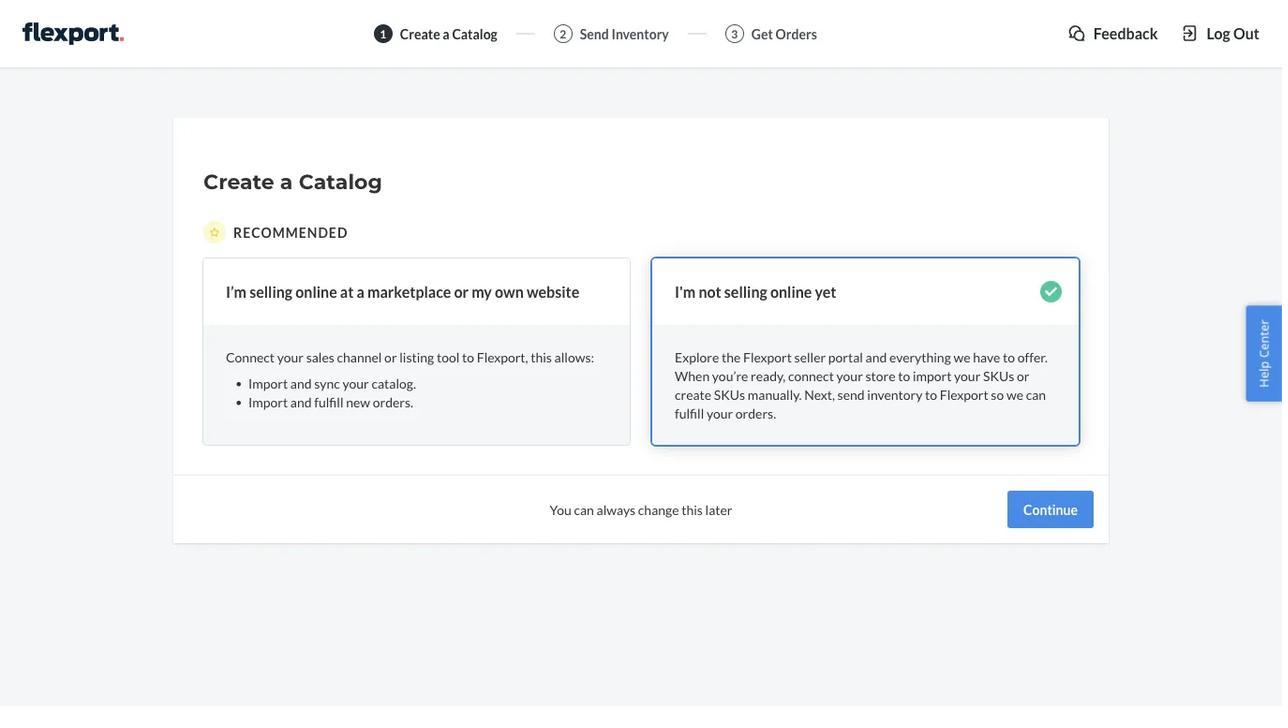 Task type: describe. For each thing, give the bounding box(es) containing it.
log out
[[1207, 24, 1260, 42]]

2 vertical spatial and
[[290, 394, 312, 410]]

your down have
[[954, 368, 981, 384]]

2
[[560, 27, 566, 40]]

to down the import
[[925, 386, 937, 402]]

connect your sales channel or listing tool to flexport, this allows:
[[226, 349, 594, 365]]

your inside import and sync your catalog. import and fulfill new orders.
[[343, 375, 369, 391]]

orders
[[776, 26, 817, 42]]

i'm selling online at a marketplace or my own website
[[226, 283, 580, 301]]

1 horizontal spatial create
[[400, 26, 440, 42]]

next,
[[804, 386, 835, 402]]

to up inventory
[[898, 368, 910, 384]]

yet
[[815, 283, 837, 301]]

to right tool
[[462, 349, 474, 365]]

sales
[[306, 349, 334, 365]]

continue
[[1024, 502, 1078, 518]]

continue button
[[1008, 491, 1094, 528]]

you can always change this later
[[550, 502, 732, 518]]

import
[[913, 368, 952, 384]]

your left sales at the left of the page
[[277, 349, 304, 365]]

orders. inside import and sync your catalog. import and fulfill new orders.
[[373, 394, 413, 410]]

send
[[838, 386, 865, 402]]

0 horizontal spatial can
[[574, 502, 594, 518]]

send inventory
[[580, 26, 669, 42]]

1 selling from the left
[[249, 283, 293, 301]]

flexport logo image
[[22, 22, 124, 45]]

1 vertical spatial create a catalog
[[203, 169, 382, 194]]

send
[[580, 26, 609, 42]]

2 import from the top
[[248, 394, 288, 410]]

not
[[699, 283, 722, 301]]

the
[[722, 349, 741, 365]]

recommended
[[233, 224, 348, 240]]

so
[[991, 386, 1004, 402]]

2 selling from the left
[[724, 283, 767, 301]]

1 horizontal spatial this
[[682, 502, 703, 518]]

1 vertical spatial catalog
[[299, 169, 382, 194]]

0 vertical spatial a
[[443, 26, 450, 42]]

0 vertical spatial or
[[454, 283, 469, 301]]

check image
[[1040, 281, 1062, 303]]

own
[[495, 283, 524, 301]]

help center button
[[1246, 306, 1282, 402]]

connect
[[226, 349, 275, 365]]

always
[[597, 502, 636, 518]]

log out button
[[1181, 22, 1260, 44]]

offer.
[[1018, 349, 1048, 365]]

website
[[527, 283, 580, 301]]

help
[[1255, 361, 1272, 388]]

seller
[[794, 349, 826, 365]]

0 horizontal spatial create
[[203, 169, 274, 194]]

1 horizontal spatial flexport
[[940, 386, 989, 402]]

create
[[675, 386, 712, 402]]



Task type: locate. For each thing, give the bounding box(es) containing it.
online
[[295, 283, 337, 301], [770, 283, 812, 301]]

to right have
[[1003, 349, 1015, 365]]

your up new
[[343, 375, 369, 391]]

0 vertical spatial create a catalog
[[400, 26, 498, 42]]

and
[[866, 349, 887, 365], [290, 375, 312, 391], [290, 394, 312, 410]]

selling right the i'm
[[249, 283, 293, 301]]

skus up the so
[[983, 368, 1014, 384]]

2 horizontal spatial or
[[1017, 368, 1030, 384]]

this
[[531, 349, 552, 365], [682, 502, 703, 518]]

fulfill inside explore the flexport seller portal and everything we have to offer. when you're ready, connect your store to import your skus or create skus manually. next, send inventory to flexport so we can fulfill your orders.
[[675, 405, 704, 421]]

we
[[954, 349, 971, 365], [1007, 386, 1024, 402]]

1 horizontal spatial fulfill
[[675, 405, 704, 421]]

0 vertical spatial and
[[866, 349, 887, 365]]

selling
[[249, 283, 293, 301], [724, 283, 767, 301]]

a right 1
[[443, 26, 450, 42]]

to
[[462, 349, 474, 365], [1003, 349, 1015, 365], [898, 368, 910, 384], [925, 386, 937, 402]]

2 online from the left
[[770, 283, 812, 301]]

this left "later" at bottom
[[682, 502, 703, 518]]

fulfill down sync
[[314, 394, 344, 410]]

skus down you're at the bottom right of page
[[714, 386, 745, 402]]

flexport
[[743, 349, 792, 365], [940, 386, 989, 402]]

1 vertical spatial a
[[280, 169, 293, 194]]

this left allows:
[[531, 349, 552, 365]]

catalog up the recommended
[[299, 169, 382, 194]]

feedback link
[[1067, 22, 1158, 44]]

1 vertical spatial we
[[1007, 386, 1024, 402]]

1 horizontal spatial create a catalog
[[400, 26, 498, 42]]

or down offer.
[[1017, 368, 1030, 384]]

feedback
[[1094, 24, 1158, 42]]

a up the recommended
[[280, 169, 293, 194]]

1 vertical spatial and
[[290, 375, 312, 391]]

0 horizontal spatial selling
[[249, 283, 293, 301]]

i'm not selling online yet
[[675, 283, 837, 301]]

0 horizontal spatial skus
[[714, 386, 745, 402]]

0 vertical spatial catalog
[[452, 26, 498, 42]]

0 horizontal spatial we
[[954, 349, 971, 365]]

2 horizontal spatial a
[[443, 26, 450, 42]]

0 vertical spatial can
[[1026, 386, 1046, 402]]

store
[[866, 368, 896, 384]]

later
[[705, 502, 732, 518]]

1 vertical spatial or
[[384, 349, 397, 365]]

skus
[[983, 368, 1014, 384], [714, 386, 745, 402]]

can right you
[[574, 502, 594, 518]]

0 vertical spatial skus
[[983, 368, 1014, 384]]

create up the recommended
[[203, 169, 274, 194]]

help center
[[1255, 320, 1272, 388]]

orders.
[[373, 394, 413, 410], [736, 405, 776, 421]]

have
[[973, 349, 1000, 365]]

you
[[550, 502, 572, 518]]

3
[[731, 27, 738, 40]]

everything
[[889, 349, 951, 365]]

1 horizontal spatial catalog
[[452, 26, 498, 42]]

1 horizontal spatial or
[[454, 283, 469, 301]]

i'm
[[675, 283, 696, 301]]

or left listing
[[384, 349, 397, 365]]

import and sync your catalog. import and fulfill new orders.
[[248, 375, 416, 410]]

create
[[400, 26, 440, 42], [203, 169, 274, 194]]

1 horizontal spatial can
[[1026, 386, 1046, 402]]

a right at
[[357, 283, 364, 301]]

out
[[1233, 24, 1260, 42]]

and left sync
[[290, 375, 312, 391]]

orders. inside explore the flexport seller portal and everything we have to offer. when you're ready, connect your store to import your skus or create skus manually. next, send inventory to flexport so we can fulfill your orders.
[[736, 405, 776, 421]]

0 vertical spatial create
[[400, 26, 440, 42]]

1 horizontal spatial selling
[[724, 283, 767, 301]]

catalog
[[452, 26, 498, 42], [299, 169, 382, 194]]

0 vertical spatial import
[[248, 375, 288, 391]]

can down offer.
[[1026, 386, 1046, 402]]

1 vertical spatial can
[[574, 502, 594, 518]]

continue link
[[1008, 491, 1094, 528]]

can inside explore the flexport seller portal and everything we have to offer. when you're ready, connect your store to import your skus or create skus manually. next, send inventory to flexport so we can fulfill your orders.
[[1026, 386, 1046, 402]]

create a catalog up the recommended
[[203, 169, 382, 194]]

and up store
[[866, 349, 887, 365]]

catalog.
[[372, 375, 416, 391]]

your
[[277, 349, 304, 365], [837, 368, 863, 384], [954, 368, 981, 384], [343, 375, 369, 391], [707, 405, 733, 421]]

explore the flexport seller portal and everything we have to offer. when you're ready, connect your store to import your skus or create skus manually. next, send inventory to flexport so we can fulfill your orders.
[[675, 349, 1048, 421]]

log
[[1207, 24, 1231, 42]]

1 online from the left
[[295, 283, 337, 301]]

0 vertical spatial this
[[531, 349, 552, 365]]

flexport left the so
[[940, 386, 989, 402]]

1
[[380, 27, 386, 40]]

and down sales at the left of the page
[[290, 394, 312, 410]]

explore
[[675, 349, 719, 365]]

create a catalog right 1
[[400, 26, 498, 42]]

1 horizontal spatial orders.
[[736, 405, 776, 421]]

1 import from the top
[[248, 375, 288, 391]]

inventory
[[612, 26, 669, 42]]

0 horizontal spatial or
[[384, 349, 397, 365]]

0 horizontal spatial flexport
[[743, 349, 792, 365]]

connect
[[788, 368, 834, 384]]

2 vertical spatial or
[[1017, 368, 1030, 384]]

1 vertical spatial import
[[248, 394, 288, 410]]

ready,
[[751, 368, 786, 384]]

1 horizontal spatial a
[[357, 283, 364, 301]]

marketplace
[[367, 283, 451, 301]]

1 vertical spatial create
[[203, 169, 274, 194]]

we right the so
[[1007, 386, 1024, 402]]

or left my
[[454, 283, 469, 301]]

flexport up ready,
[[743, 349, 792, 365]]

1 horizontal spatial skus
[[983, 368, 1014, 384]]

channel
[[337, 349, 382, 365]]

flexport,
[[477, 349, 528, 365]]

0 vertical spatial flexport
[[743, 349, 792, 365]]

manually.
[[748, 386, 802, 402]]

my
[[472, 283, 492, 301]]

2 vertical spatial a
[[357, 283, 364, 301]]

0 horizontal spatial catalog
[[299, 169, 382, 194]]

catalog left 2
[[452, 26, 498, 42]]

inventory
[[867, 386, 923, 402]]

1 vertical spatial skus
[[714, 386, 745, 402]]

and inside explore the flexport seller portal and everything we have to offer. when you're ready, connect your store to import your skus or create skus manually. next, send inventory to flexport so we can fulfill your orders.
[[866, 349, 887, 365]]

orders. down the manually.
[[736, 405, 776, 421]]

1 horizontal spatial we
[[1007, 386, 1024, 402]]

fulfill inside import and sync your catalog. import and fulfill new orders.
[[314, 394, 344, 410]]

online left at
[[295, 283, 337, 301]]

orders. down catalog.
[[373, 394, 413, 410]]

0 horizontal spatial online
[[295, 283, 337, 301]]

or
[[454, 283, 469, 301], [384, 349, 397, 365], [1017, 368, 1030, 384]]

online left the yet
[[770, 283, 812, 301]]

center
[[1255, 320, 1272, 358]]

0 vertical spatial we
[[954, 349, 971, 365]]

listing
[[400, 349, 434, 365]]

your up send
[[837, 368, 863, 384]]

change
[[638, 502, 679, 518]]

a
[[443, 26, 450, 42], [280, 169, 293, 194], [357, 283, 364, 301]]

new
[[346, 394, 370, 410]]

fulfill down create
[[675, 405, 704, 421]]

or inside explore the flexport seller portal and everything we have to offer. when you're ready, connect your store to import your skus or create skus manually. next, send inventory to flexport so we can fulfill your orders.
[[1017, 368, 1030, 384]]

0 horizontal spatial fulfill
[[314, 394, 344, 410]]

0 horizontal spatial this
[[531, 349, 552, 365]]

1 horizontal spatial online
[[770, 283, 812, 301]]

portal
[[828, 349, 863, 365]]

when
[[675, 368, 710, 384]]

you're
[[712, 368, 748, 384]]

0 horizontal spatial a
[[280, 169, 293, 194]]

create right 1
[[400, 26, 440, 42]]

tool
[[437, 349, 460, 365]]

1 vertical spatial this
[[682, 502, 703, 518]]

i'm
[[226, 283, 247, 301]]

fulfill
[[314, 394, 344, 410], [675, 405, 704, 421]]

at
[[340, 283, 354, 301]]

sync
[[314, 375, 340, 391]]

get orders
[[752, 26, 817, 42]]

0 horizontal spatial create a catalog
[[203, 169, 382, 194]]

import
[[248, 375, 288, 391], [248, 394, 288, 410]]

can
[[1026, 386, 1046, 402], [574, 502, 594, 518]]

allows:
[[555, 349, 594, 365]]

1 vertical spatial flexport
[[940, 386, 989, 402]]

get
[[752, 26, 773, 42]]

your down create
[[707, 405, 733, 421]]

we left have
[[954, 349, 971, 365]]

create a catalog
[[400, 26, 498, 42], [203, 169, 382, 194]]

selling right not
[[724, 283, 767, 301]]

0 horizontal spatial orders.
[[373, 394, 413, 410]]



Task type: vqa. For each thing, say whether or not it's contained in the screenshot.
I'm not selling online yet
yes



